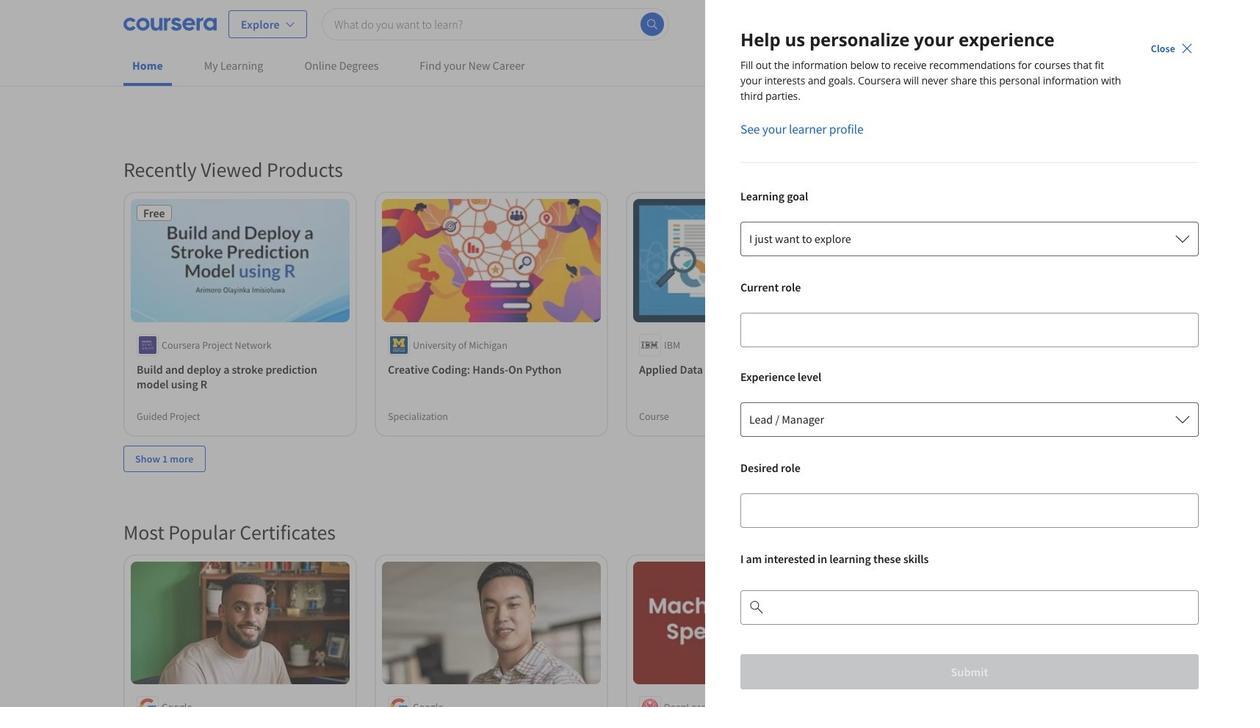 Task type: vqa. For each thing, say whether or not it's contained in the screenshot.
menu item
yes



Task type: describe. For each thing, give the bounding box(es) containing it.
most popular certificates collection element
[[115, 496, 1120, 708]]

coursera image
[[123, 12, 217, 36]]

recently viewed products collection element
[[115, 133, 1120, 496]]



Task type: locate. For each thing, give the bounding box(es) containing it.
Current role text field
[[749, 312, 1162, 348]]

None search field
[[322, 8, 669, 40]]

menu item
[[940, 6, 1023, 42]]

menu
[[940, 0, 1111, 48]]

help center image
[[1196, 669, 1214, 687]]

None text field
[[764, 590, 1162, 625]]

Desired role text field
[[749, 493, 1162, 528]]



